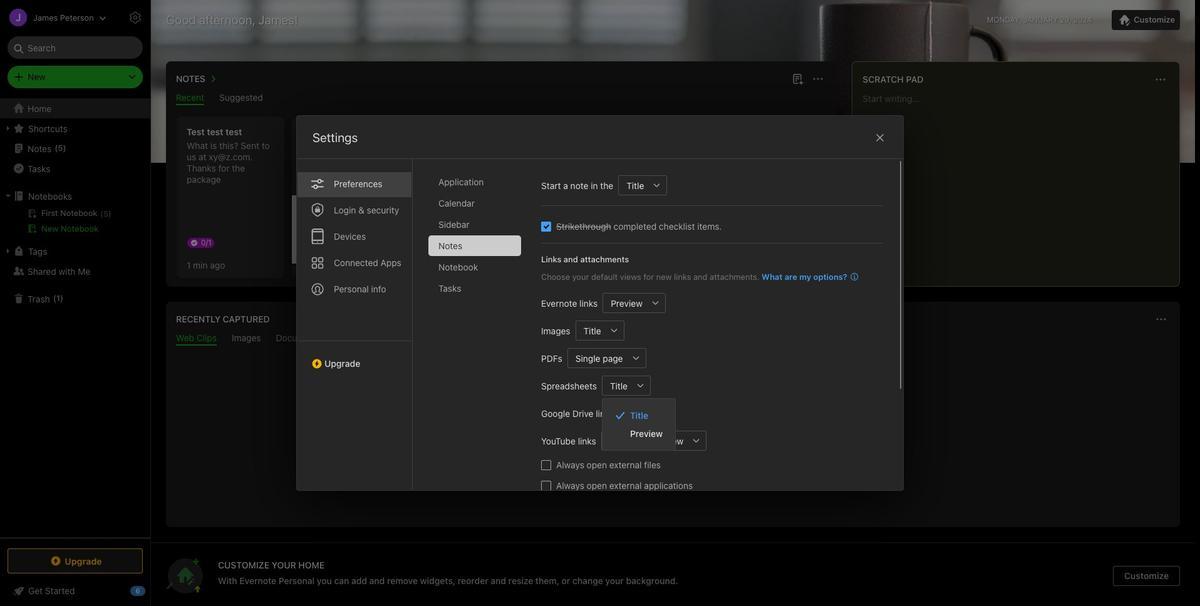 Task type: vqa. For each thing, say whether or not it's contained in the screenshot.


Task type: locate. For each thing, give the bounding box(es) containing it.
0 vertical spatial personal
[[334, 284, 369, 294]]

start a note in the
[[541, 180, 613, 191]]

external for files
[[609, 460, 642, 470]]

0 horizontal spatial what
[[187, 140, 208, 151]]

2 vertical spatial title button
[[602, 376, 631, 396]]

2023, inside "dec 17, 2023, 9:00 am 0/1"
[[459, 177, 480, 186]]

29,
[[1060, 15, 1071, 24]]

single page
[[576, 353, 623, 364]]

reorder
[[458, 576, 488, 586]]

title down page
[[610, 381, 628, 391]]

1 inside trash ( 1 )
[[56, 293, 60, 303]]

0 vertical spatial preview
[[611, 298, 643, 309]]

open for always open external files
[[587, 460, 607, 470]]

1 horizontal spatial 2023,
[[575, 167, 596, 176]]

1 vertical spatial (
[[53, 293, 56, 303]]

1 vertical spatial 2023,
[[459, 177, 480, 186]]

hicula
[[417, 152, 501, 174]]

tree containing home
[[0, 98, 150, 537]]

1 vertical spatial your
[[605, 576, 624, 586]]

9:00 inside "dec 17, 2023, 9:00 am 0/1"
[[482, 177, 498, 186]]

1 horizontal spatial upgrade
[[324, 358, 360, 369]]

9:00 up the in in the left top of the page
[[598, 167, 614, 176]]

) inside notes ( 5 )
[[63, 143, 66, 153]]

title for spreadsheets
[[610, 381, 628, 391]]

your down links and attachments
[[572, 272, 589, 282]]

0 vertical spatial your
[[572, 272, 589, 282]]

0 horizontal spatial 0/1
[[201, 238, 212, 247]]

am down ve
[[500, 177, 512, 186]]

0 horizontal spatial 12/15/23
[[302, 162, 336, 173]]

options?
[[813, 272, 847, 282]]

am inside "dec 17, 2023, 9:00 am 0/1"
[[500, 177, 512, 186]]

trash
[[28, 293, 50, 304]]

0 horizontal spatial personal
[[279, 576, 315, 586]]

shared
[[28, 266, 56, 277]]

calendar
[[439, 198, 475, 209]]

dec inside "dec 17, 2023, 9:00 am 0/1"
[[432, 177, 446, 186]]

customize
[[218, 560, 269, 571]]

personal down connected
[[334, 284, 369, 294]]

for left new
[[644, 272, 654, 282]]

thumbnail image
[[292, 195, 400, 264], [439, 233, 483, 276], [554, 233, 598, 276]]

preview inside "button"
[[611, 298, 643, 309]]

0 horizontal spatial 9:00
[[482, 177, 498, 186]]

2 external from the top
[[609, 480, 642, 491]]

always right always open external files option
[[556, 460, 584, 470]]

) for trash
[[60, 293, 63, 303]]

1 vertical spatial tasks
[[439, 283, 461, 294]]

0 vertical spatial 1
[[187, 260, 191, 270]]

images up pdfs
[[541, 325, 570, 336]]

images down captured
[[232, 333, 261, 343]]

new up home on the left of page
[[28, 71, 46, 82]]

the inside test test test what is this? sent to us at xy@z.com. thanks for the package
[[232, 163, 245, 174]]

calendar tab
[[428, 193, 521, 214]]

notes down proin
[[439, 241, 462, 251]]

12/15/23 down bibendum at the top of page
[[417, 212, 451, 223]]

title button down page
[[602, 376, 631, 396]]

title for start a note in the
[[627, 180, 644, 191]]

qu...
[[445, 231, 462, 241]]

1 vertical spatial what
[[762, 272, 783, 282]]

notebook down notes tab
[[439, 262, 478, 273]]

1 vertical spatial am
[[500, 177, 512, 186]]

title up single
[[584, 325, 601, 336]]

suggested
[[219, 92, 263, 103]]

new button
[[8, 66, 143, 88]]

1 horizontal spatial for
[[644, 272, 654, 282]]

1 vertical spatial 12/15/23
[[417, 212, 451, 223]]

your right change
[[605, 576, 624, 586]]

notebook up tags button
[[61, 224, 99, 234]]

dec 15, 2023, 9:00 am
[[547, 167, 628, 176]]

for inside test test test what is this? sent to us at xy@z.com. thanks for the package
[[218, 163, 230, 174]]

0 vertical spatial open
[[587, 460, 607, 470]]

tasks down notebook tab at the top
[[439, 283, 461, 294]]

Search text field
[[16, 36, 134, 59]]

0 vertical spatial external
[[609, 460, 642, 470]]

choose your default views for new links and attachments.
[[541, 272, 760, 282]]

0 vertical spatial evernote
[[541, 298, 577, 309]]

title up "preview" link
[[630, 410, 648, 421]]

evernote down customize
[[239, 576, 276, 586]]

documents tab
[[276, 333, 322, 346]]

what up at on the top of page
[[187, 140, 208, 151]]

0 horizontal spatial notebook
[[61, 224, 99, 234]]

connected
[[334, 257, 378, 268]]

( down shortcuts
[[55, 143, 58, 153]]

0/2
[[547, 180, 558, 190]]

title inside field
[[584, 325, 601, 336]]

connected apps
[[334, 257, 401, 268]]

0 vertical spatial 9:00
[[598, 167, 614, 176]]

web clips tab
[[176, 333, 217, 346]]

ac,
[[417, 208, 429, 219]]

) for notes
[[63, 143, 66, 153]]

links right new
[[674, 272, 691, 282]]

web.
[[737, 440, 759, 452]]

1 horizontal spatial thumbnail image
[[439, 233, 483, 276]]

0 horizontal spatial 1
[[56, 293, 60, 303]]

links
[[674, 272, 691, 282], [580, 298, 598, 309], [596, 408, 614, 419], [578, 436, 596, 446]]

google drive links
[[541, 408, 614, 419]]

1 vertical spatial )
[[60, 293, 63, 303]]

links right drive
[[596, 408, 614, 419]]

1 horizontal spatial test
[[532, 152, 550, 162]]

notebook inside 'button'
[[61, 224, 99, 234]]

am right amiright
[[616, 167, 628, 176]]

and
[[564, 254, 578, 264], [693, 272, 708, 282], [369, 576, 385, 586], [491, 576, 506, 586]]

notes up recent
[[176, 73, 205, 84]]

the right the in in the left top of the page
[[600, 180, 613, 191]]

upgrade button
[[297, 341, 412, 374], [8, 549, 143, 574]]

0/1
[[432, 190, 442, 200], [201, 238, 212, 247]]

test inside test test test what is this? sent to us at xy@z.com. thanks for the package
[[187, 127, 205, 137]]

Choose default view option for YouTube links field
[[601, 431, 707, 451]]

2023, for 15,
[[575, 167, 596, 176]]

0 vertical spatial test
[[187, 127, 205, 137]]

1 horizontal spatial am
[[616, 167, 628, 176]]

are
[[785, 272, 797, 282]]

0 horizontal spatial 2023,
[[459, 177, 480, 186]]

1 vertical spatial personal
[[279, 576, 315, 586]]

new for new
[[28, 71, 46, 82]]

tags
[[28, 246, 47, 257]]

) inside trash ( 1 )
[[60, 293, 63, 303]]

tasks tab
[[428, 278, 521, 299]]

your
[[272, 560, 296, 571]]

notes
[[176, 73, 205, 84], [28, 143, 52, 154], [787, 209, 814, 220], [439, 241, 462, 251]]

)
[[63, 143, 66, 153], [60, 293, 63, 303]]

notebooks link
[[0, 186, 150, 206]]

1 vertical spatial test
[[532, 152, 550, 162]]

upgrade button inside "tab list"
[[297, 341, 412, 374]]

tree
[[0, 98, 150, 537]]

personal down your
[[279, 576, 315, 586]]

1 horizontal spatial 1
[[187, 260, 191, 270]]

luc
[[489, 140, 505, 151]]

maximus,
[[465, 219, 503, 230]]

info
[[371, 284, 386, 294]]

and left "resize"
[[491, 576, 506, 586]]

etiam
[[417, 140, 440, 151]]

open down always open external files
[[587, 480, 607, 491]]

0 horizontal spatial for
[[218, 163, 230, 174]]

0 vertical spatial new
[[28, 71, 46, 82]]

etiam fermentum luc tus ultrices. nam ve hicula fuam ac eleifend vulputate. mauris nisi orci, bibendum sed purus ac, dapibus cursus risus. proin maximus, augue qu...
[[417, 140, 505, 241]]

Start a new note in the body or title. field
[[618, 175, 667, 195]]

1 vertical spatial preview
[[630, 428, 663, 439]]

1 open from the top
[[587, 460, 607, 470]]

title for images
[[584, 325, 601, 336]]

1 vertical spatial 1
[[56, 293, 60, 303]]

attachments.
[[710, 272, 760, 282]]

expand notebooks image
[[3, 191, 13, 201]]

Choose default view option for Spreadsheets field
[[602, 376, 651, 396]]

1 left min
[[187, 260, 191, 270]]

single
[[576, 353, 600, 364]]

0 horizontal spatial am
[[500, 177, 512, 186]]

( inside notes ( 5 )
[[55, 143, 58, 153]]

0 vertical spatial dec
[[547, 167, 561, 176]]

augue
[[417, 231, 442, 241]]

monday,
[[987, 15, 1021, 24]]

nisi
[[447, 185, 460, 196]]

pad
[[906, 74, 924, 85]]

and left attachments.
[[693, 272, 708, 282]]

customize
[[1134, 14, 1175, 24], [1124, 571, 1169, 581]]

preview link
[[603, 425, 675, 443]]

external
[[609, 460, 642, 470], [609, 480, 642, 491]]

1 horizontal spatial the
[[600, 180, 613, 191]]

notes left 5
[[28, 143, 52, 154]]

0 vertical spatial upgrade button
[[297, 341, 412, 374]]

always right always open external applications option
[[556, 480, 584, 491]]

1 always from the top
[[556, 460, 584, 470]]

1 vertical spatial external
[[609, 480, 642, 491]]

0 vertical spatial 0/1
[[432, 190, 442, 200]]

1 horizontal spatial 12/15/23
[[417, 212, 451, 223]]

9:00 right orci,
[[482, 177, 498, 186]]

0 vertical spatial )
[[63, 143, 66, 153]]

title right amiright
[[627, 180, 644, 191]]

clip web content
[[633, 467, 713, 478]]

good afternoon, james!
[[166, 13, 298, 27]]

notes inside tab
[[439, 241, 462, 251]]

test down "editing"
[[532, 152, 550, 162]]

( for trash
[[53, 293, 56, 303]]

new for new notebook
[[41, 224, 58, 234]]

0 vertical spatial always
[[556, 460, 584, 470]]

9:00 for dec 15, 2023, 9:00 am
[[598, 167, 614, 176]]

links up title field
[[580, 298, 598, 309]]

preferences
[[334, 179, 382, 189]]

new up tags
[[41, 224, 58, 234]]

( inside trash ( 1 )
[[53, 293, 56, 303]]

2 open from the top
[[587, 480, 607, 491]]

or
[[562, 576, 570, 586]]

home
[[28, 103, 52, 114]]

choose
[[541, 272, 570, 282]]

0 horizontal spatial tasks
[[28, 163, 50, 174]]

0 horizontal spatial test
[[187, 127, 205, 137]]

am for dec 17, 2023, 9:00 am 0/1
[[500, 177, 512, 186]]

external down useful
[[609, 460, 642, 470]]

1 vertical spatial dec
[[432, 177, 446, 186]]

what left the are on the top right of the page
[[762, 272, 783, 282]]

tasks down notes ( 5 )
[[28, 163, 50, 174]]

notebook
[[61, 224, 99, 234], [439, 262, 478, 273]]

0 vertical spatial tasks
[[28, 163, 50, 174]]

0 vertical spatial for
[[218, 163, 230, 174]]

dec left 17,
[[432, 177, 446, 186]]

2 always from the top
[[556, 480, 584, 491]]

application tab
[[428, 172, 521, 192]]

the for start
[[600, 180, 613, 191]]

1 horizontal spatial 9:00
[[598, 167, 614, 176]]

thumbnail image for tus
[[439, 233, 483, 276]]

recent tab
[[176, 92, 204, 105]]

) right trash
[[60, 293, 63, 303]]

apps
[[381, 257, 401, 268]]

preview
[[611, 298, 643, 309], [630, 428, 663, 439]]

0 vertical spatial am
[[616, 167, 628, 176]]

test up us
[[187, 127, 205, 137]]

new inside 'button'
[[41, 224, 58, 234]]

1 horizontal spatial dec
[[547, 167, 561, 176]]

( right trash
[[53, 293, 56, 303]]

1 right trash
[[56, 293, 60, 303]]

and right "add"
[[369, 576, 385, 586]]

12/15/23
[[302, 162, 336, 173], [417, 212, 451, 223]]

0 vertical spatial notebook
[[61, 224, 99, 234]]

1 horizontal spatial notes button
[[753, 117, 861, 278]]

1 horizontal spatial what
[[762, 272, 783, 282]]

0 horizontal spatial upgrade button
[[8, 549, 143, 574]]

1 vertical spatial open
[[587, 480, 607, 491]]

1 vertical spatial the
[[600, 180, 613, 191]]

captured
[[223, 314, 270, 324]]

completed
[[614, 221, 657, 232]]

external down clip
[[609, 480, 642, 491]]

0 horizontal spatial images
[[232, 333, 261, 343]]

2 horizontal spatial thumbnail image
[[554, 233, 598, 276]]

dapibus
[[432, 208, 464, 219]]

personal inside customize your home with evernote personal you can add and remove widgets, reorder and resize them, or change your background.
[[279, 576, 315, 586]]

1 external from the top
[[609, 460, 642, 470]]

1 vertical spatial 9:00
[[482, 177, 498, 186]]

Choose default view option for Images field
[[575, 321, 624, 341]]

0 vertical spatial notes button
[[174, 71, 220, 86]]

1 horizontal spatial personal
[[334, 284, 369, 294]]

some
[[563, 140, 585, 151]]

1 vertical spatial notes button
[[753, 117, 861, 278]]

2023,
[[575, 167, 596, 176], [459, 177, 480, 186]]

tab list containing recent
[[169, 92, 835, 105]]

12/15/23 down the settings
[[302, 162, 336, 173]]

tasks button
[[0, 158, 150, 179]]

1 horizontal spatial upgrade button
[[297, 341, 412, 374]]

open down save
[[587, 460, 607, 470]]

this?
[[219, 140, 238, 151]]

1 vertical spatial title button
[[575, 321, 604, 341]]

emails
[[375, 333, 401, 343]]

evernote down choose
[[541, 298, 577, 309]]

new
[[656, 272, 672, 282]]

12/13/23
[[532, 212, 567, 223]]

1 vertical spatial new
[[41, 224, 58, 234]]

personal
[[334, 284, 369, 294], [279, 576, 315, 586]]

0 vertical spatial customize button
[[1112, 10, 1180, 30]]

full-
[[609, 436, 628, 446]]

0 vertical spatial title button
[[618, 175, 647, 195]]

dec up 0/2 at the top of page
[[547, 167, 561, 176]]

resize
[[508, 576, 533, 586]]

0/1 down eleifend
[[432, 190, 442, 200]]

1 vertical spatial evernote
[[239, 576, 276, 586]]

am
[[616, 167, 628, 176], [500, 177, 512, 186]]

1 horizontal spatial your
[[605, 576, 624, 586]]

purus
[[477, 197, 500, 207]]

tab list
[[169, 92, 835, 105], [297, 159, 413, 491], [428, 172, 531, 491], [169, 333, 1178, 346]]

0 horizontal spatial dec
[[432, 177, 446, 186]]

external for applications
[[609, 480, 642, 491]]

new inside popup button
[[28, 71, 46, 82]]

1 horizontal spatial tasks
[[439, 283, 461, 294]]

dropdown list menu
[[603, 407, 675, 443]]

editing
[[532, 140, 560, 151]]

notes inside notes ( 5 )
[[28, 143, 52, 154]]

fermentum
[[442, 140, 486, 151]]

the right from
[[720, 440, 735, 452]]

0 vertical spatial what
[[187, 140, 208, 151]]

1 horizontal spatial 0/1
[[432, 190, 442, 200]]

Always open external applications checkbox
[[541, 481, 551, 491]]

youtube links
[[541, 436, 596, 446]]

at
[[199, 152, 206, 162]]

0 vertical spatial (
[[55, 143, 58, 153]]

) down shortcuts button
[[63, 143, 66, 153]]

2 vertical spatial the
[[720, 440, 735, 452]]

title button right amiright
[[618, 175, 647, 195]]

title button up single
[[575, 321, 604, 341]]

1 vertical spatial always
[[556, 480, 584, 491]]

eleifend
[[417, 174, 449, 185]]

notes tab
[[428, 236, 521, 256]]

1 horizontal spatial notebook
[[439, 262, 478, 273]]

the down the xy@z.com.
[[232, 163, 245, 174]]

for down the xy@z.com.
[[218, 163, 230, 174]]

1 vertical spatial customize button
[[1113, 566, 1180, 586]]

0 vertical spatial the
[[232, 163, 245, 174]]

0/1 up 1 min ago at the left top of page
[[201, 238, 212, 247]]

0 vertical spatial 2023,
[[575, 167, 596, 176]]

links down drive
[[578, 436, 596, 446]]

can
[[334, 576, 349, 586]]

0 horizontal spatial upgrade
[[65, 556, 102, 567]]

tasks inside tab
[[439, 283, 461, 294]]

content
[[676, 467, 713, 478]]

1 vertical spatial notebook
[[439, 262, 478, 273]]

None search field
[[16, 36, 134, 59]]

ve
[[488, 152, 501, 162]]

always for always open external applications
[[556, 480, 584, 491]]



Task type: describe. For each thing, give the bounding box(es) containing it.
my
[[799, 272, 811, 282]]

what are my options?
[[762, 272, 847, 282]]

afternoon,
[[199, 13, 255, 27]]

preview button
[[603, 293, 646, 313]]

title button for spreadsheets
[[602, 376, 631, 396]]

expand tags image
[[3, 246, 13, 256]]

nam
[[467, 152, 486, 162]]

evernote inside customize your home with evernote personal you can add and remove widgets, reorder and resize them, or change your background.
[[239, 576, 276, 586]]

notebooks
[[28, 191, 72, 201]]

17,
[[448, 177, 457, 186]]

1 horizontal spatial images
[[541, 325, 570, 336]]

scratch pad button
[[860, 72, 924, 87]]

notes up what are my options?
[[787, 209, 814, 220]]

files
[[644, 460, 661, 470]]

login & security
[[334, 205, 399, 215]]

youtube
[[541, 436, 576, 446]]

notes ( 5 )
[[28, 143, 66, 154]]

audio
[[337, 333, 360, 343]]

settings image
[[128, 10, 143, 25]]

images inside "tab list"
[[232, 333, 261, 343]]

1 vertical spatial upgrade button
[[8, 549, 143, 574]]

shortcuts button
[[0, 118, 150, 138]]

with
[[218, 576, 237, 586]]

package
[[187, 174, 221, 185]]

preview inside dropdown list menu
[[630, 428, 663, 439]]

with
[[59, 266, 75, 277]]

customize your home with evernote personal you can add and remove widgets, reorder and resize them, or change your background.
[[218, 560, 678, 586]]

1 vertical spatial upgrade
[[65, 556, 102, 567]]

what inside test test test what is this? sent to us at xy@z.com. thanks for the package
[[187, 140, 208, 151]]

page
[[603, 353, 623, 364]]

tus
[[417, 140, 505, 162]]

default
[[591, 272, 618, 282]]

recently
[[176, 314, 221, 324]]

text...
[[587, 140, 610, 151]]

title button for start a note in the
[[618, 175, 647, 195]]

sidebar tab
[[428, 214, 521, 235]]

0 horizontal spatial thumbnail image
[[292, 195, 400, 264]]

and right the links in the top left of the page
[[564, 254, 578, 264]]

notebook inside tab
[[439, 262, 478, 273]]

views
[[620, 272, 641, 282]]

checklist
[[659, 221, 695, 232]]

new notebook
[[41, 224, 99, 234]]

strikethrough
[[556, 221, 611, 232]]

tab list containing web clips
[[169, 333, 1178, 346]]

1 vertical spatial 0/1
[[201, 238, 212, 247]]

close image
[[873, 130, 888, 145]]

home link
[[0, 98, 150, 118]]

always open external files
[[556, 460, 661, 470]]

sed
[[460, 197, 475, 207]]

items.
[[697, 221, 722, 232]]

devices
[[334, 231, 366, 242]]

spreadsheets
[[541, 381, 597, 391]]

dec for dec 17, 2023, 9:00 am 0/1
[[432, 177, 446, 186]]

title inside dropdown list menu
[[630, 410, 648, 421]]

Select523 checkbox
[[541, 221, 551, 231]]

to
[[262, 140, 270, 151]]

&
[[358, 205, 365, 215]]

proin
[[441, 219, 462, 230]]

web clips
[[176, 333, 217, 343]]

us
[[187, 152, 196, 162]]

recently captured
[[176, 314, 270, 324]]

security
[[367, 205, 399, 215]]

1 vertical spatial customize
[[1124, 571, 1169, 581]]

from
[[696, 440, 717, 452]]

images tab
[[232, 333, 261, 346]]

settings
[[313, 130, 358, 145]]

tab list containing preferences
[[297, 159, 413, 491]]

title button for images
[[575, 321, 604, 341]]

your inside customize your home with evernote personal you can add and remove widgets, reorder and resize them, or change your background.
[[605, 576, 624, 586]]

Choose default view option for Evernote links field
[[603, 293, 666, 313]]

9:00 for dec 17, 2023, 9:00 am 0/1
[[482, 177, 498, 186]]

new notebook button
[[0, 221, 150, 236]]

2023, for 17,
[[459, 177, 480, 186]]

sent
[[241, 140, 259, 151]]

suggested tab
[[219, 92, 263, 105]]

2024
[[1074, 15, 1092, 24]]

emails tab
[[375, 333, 401, 346]]

clip web content button
[[623, 462, 724, 484]]

preview
[[652, 436, 684, 446]]

orci,
[[463, 185, 480, 196]]

clips
[[197, 333, 217, 343]]

tasks inside button
[[28, 163, 50, 174]]

ultrices.
[[432, 152, 464, 162]]

add
[[351, 576, 367, 586]]

Start writing… text field
[[863, 93, 1179, 276]]

0 horizontal spatial your
[[572, 272, 589, 282]]

0 horizontal spatial notes button
[[174, 71, 220, 86]]

audio tab
[[337, 333, 360, 346]]

cursus
[[466, 208, 493, 219]]

links and attachments
[[541, 254, 629, 264]]

always for always open external files
[[556, 460, 584, 470]]

new notebook group
[[0, 206, 150, 241]]

Always open external files checkbox
[[541, 460, 551, 470]]

test inside editing some text... test test test test test test test test test hello world amiright
[[532, 152, 550, 162]]

0 vertical spatial upgrade
[[324, 358, 360, 369]]

tab list containing application
[[428, 172, 531, 491]]

amiright
[[582, 174, 615, 185]]

dec for dec 15, 2023, 9:00 am
[[547, 167, 561, 176]]

0 vertical spatial customize
[[1134, 14, 1175, 24]]

xy@z.com.
[[209, 152, 253, 162]]

james!
[[258, 13, 298, 27]]

applications
[[644, 480, 693, 491]]

background.
[[626, 576, 678, 586]]

web
[[654, 467, 674, 478]]

the for save
[[720, 440, 735, 452]]

full-width preview
[[609, 436, 684, 446]]

am for dec 15, 2023, 9:00 am
[[616, 167, 628, 176]]

thumbnail image for test
[[554, 233, 598, 276]]

0/1 inside "dec 17, 2023, 9:00 am 0/1"
[[432, 190, 442, 200]]

ago
[[210, 260, 225, 270]]

title link
[[603, 407, 675, 425]]

1 horizontal spatial evernote
[[541, 298, 577, 309]]

information
[[642, 440, 694, 452]]

bibendum
[[417, 197, 458, 207]]

drive
[[573, 408, 594, 419]]

fuam
[[443, 163, 464, 174]]

documents
[[276, 333, 322, 343]]

15,
[[563, 167, 573, 176]]

( for notes
[[55, 143, 58, 153]]

untitled
[[302, 127, 336, 137]]

notebook tab
[[428, 257, 521, 278]]

pdfs
[[541, 353, 562, 364]]

useful
[[612, 440, 639, 452]]

Choose default view option for PDFs field
[[567, 348, 646, 368]]

recently captured button
[[174, 312, 270, 327]]

change
[[573, 576, 603, 586]]

in
[[591, 180, 598, 191]]

0 vertical spatial 12/15/23
[[302, 162, 336, 173]]

test test test what is this? sent to us at xy@z.com. thanks for the package
[[187, 127, 270, 185]]

open for always open external applications
[[587, 480, 607, 491]]

personal info
[[334, 284, 386, 294]]

home
[[298, 560, 325, 571]]



